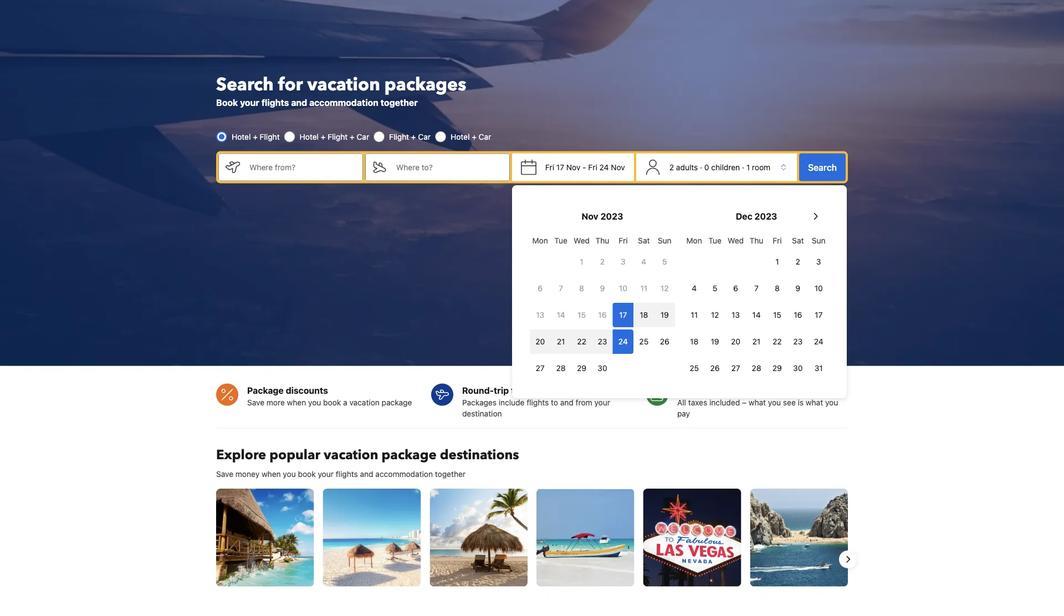 Task type: describe. For each thing, give the bounding box(es) containing it.
search for search for vacation packages book your flights and accommodation together
[[216, 72, 274, 96]]

31 Dec 2023 checkbox
[[809, 356, 830, 380]]

0 horizontal spatial 17
[[557, 162, 565, 172]]

24 Dec 2023 checkbox
[[809, 329, 830, 354]]

include
[[499, 398, 525, 407]]

all taxes included – what you see is what you pay
[[678, 398, 839, 418]]

14 for the 14 nov 2023 option
[[557, 310, 566, 319]]

4 for 4 dec 2023 checkbox
[[692, 284, 697, 293]]

flights inside explore popular vacation package destinations save money when you book your flights and accommodation together
[[336, 469, 358, 478]]

is
[[798, 398, 804, 407]]

2 horizontal spatial nov
[[611, 162, 626, 172]]

1 vertical spatial 18
[[691, 337, 699, 346]]

0
[[705, 162, 710, 172]]

4 Dec 2023 checkbox
[[684, 276, 705, 301]]

11 for 11 dec 2023 option
[[691, 310, 698, 319]]

23 Dec 2023 checkbox
[[788, 329, 809, 354]]

2 Dec 2023 checkbox
[[788, 250, 809, 274]]

30 for 30 dec 2023 checkbox
[[794, 364, 803, 373]]

5 for 5 nov 2023 checkbox
[[663, 257, 668, 266]]

6 for 6 nov 2023 option
[[538, 284, 543, 293]]

9 for 9 dec 2023 option
[[796, 284, 801, 293]]

package
[[247, 385, 284, 395]]

explore
[[216, 446, 266, 464]]

+ for flight + car
[[412, 132, 416, 141]]

vacation for package
[[324, 446, 379, 464]]

children
[[712, 162, 741, 172]]

you left see
[[769, 398, 782, 407]]

1 Dec 2023 checkbox
[[767, 250, 788, 274]]

24 for 24 nov 2023 checkbox
[[619, 337, 628, 346]]

22 cell
[[572, 327, 593, 354]]

included inside round-trip flights included packages include flights to and from your destination
[[541, 385, 578, 395]]

hotel + flight
[[232, 132, 280, 141]]

7 for 7 option
[[755, 284, 759, 293]]

3 flight from the left
[[389, 132, 409, 141]]

16 Dec 2023 checkbox
[[788, 303, 809, 327]]

2 adults · 0 children · 1 room
[[670, 162, 771, 172]]

a
[[343, 398, 348, 407]]

search for search
[[809, 162, 838, 172]]

30 for 30 checkbox
[[598, 364, 608, 373]]

10 Dec 2023 checkbox
[[809, 276, 830, 301]]

accommodation inside explore popular vacation package destinations save money when you book your flights and accommodation together
[[376, 469, 433, 478]]

adults
[[677, 162, 699, 172]]

22 Dec 2023 checkbox
[[767, 329, 788, 354]]

13 Dec 2023 checkbox
[[726, 303, 747, 327]]

0 horizontal spatial nov
[[567, 162, 581, 172]]

nov 2023
[[582, 211, 624, 222]]

11 Dec 2023 checkbox
[[684, 303, 705, 327]]

2 · from the left
[[743, 162, 745, 172]]

2 for nov 2023
[[601, 257, 605, 266]]

28 for the "28" option
[[752, 364, 762, 373]]

1 horizontal spatial 1
[[747, 162, 750, 172]]

3 for nov 2023
[[621, 257, 626, 266]]

destinations
[[440, 446, 520, 464]]

22 Nov 2023 checkbox
[[572, 329, 593, 354]]

23 Nov 2023 checkbox
[[593, 329, 613, 354]]

more
[[267, 398, 285, 407]]

1 what from the left
[[749, 398, 767, 407]]

0 horizontal spatial 24
[[600, 162, 609, 172]]

10 Nov 2023 checkbox
[[613, 276, 634, 301]]

20 Nov 2023 checkbox
[[530, 329, 551, 354]]

5 Nov 2023 checkbox
[[655, 250, 676, 274]]

hotel for hotel + flight + car
[[300, 132, 319, 141]]

all
[[678, 398, 687, 407]]

see
[[784, 398, 796, 407]]

25 Nov 2023 checkbox
[[634, 329, 655, 354]]

13 for 13 checkbox
[[732, 310, 740, 319]]

26 for the 26 dec 2023 option
[[711, 364, 720, 373]]

20 for 20 checkbox
[[536, 337, 545, 346]]

26 for 26 nov 2023 'option'
[[660, 337, 670, 346]]

23 for 23 checkbox
[[598, 337, 608, 346]]

+ for hotel + flight + car
[[321, 132, 326, 141]]

29 Nov 2023 checkbox
[[572, 356, 593, 380]]

and inside explore popular vacation package destinations save money when you book your flights and accommodation together
[[360, 469, 374, 478]]

19 Nov 2023 checkbox
[[655, 303, 676, 327]]

10 for 10 nov 2023 option
[[619, 284, 628, 293]]

16 for 16 option
[[794, 310, 803, 319]]

19 for the 19 'option'
[[711, 337, 720, 346]]

13 Nov 2023 checkbox
[[530, 303, 551, 327]]

11 for 11 nov 2023 checkbox at right
[[641, 284, 648, 293]]

24 Nov 2023 checkbox
[[613, 329, 634, 354]]

dec
[[736, 211, 753, 222]]

23 cell
[[593, 327, 613, 354]]

29 Dec 2023 checkbox
[[767, 356, 788, 380]]

15 for 15 dec 2023 option
[[774, 310, 782, 319]]

tue for dec
[[709, 236, 722, 245]]

5 Dec 2023 checkbox
[[705, 276, 726, 301]]

5 for 5 dec 2023 checkbox
[[713, 284, 718, 293]]

grid for nov
[[530, 230, 676, 380]]

popular
[[270, 446, 321, 464]]

–
[[743, 398, 747, 407]]

3 for dec 2023
[[817, 257, 822, 266]]

discounts
[[286, 385, 328, 395]]

+ for hotel + car
[[472, 132, 477, 141]]

and inside the search for vacation packages book your flights and accommodation together
[[291, 97, 307, 107]]

29 for 29 dec 2023 option
[[773, 364, 783, 373]]

8 for 8 dec 2023 option
[[775, 284, 780, 293]]

3 Dec 2023 checkbox
[[809, 250, 830, 274]]

11 Nov 2023 checkbox
[[634, 276, 655, 301]]

6 Dec 2023 checkbox
[[726, 276, 747, 301]]

your inside the search for vacation packages book your flights and accommodation together
[[240, 97, 260, 107]]

dec 2023
[[736, 211, 778, 222]]

4 Nov 2023 checkbox
[[634, 250, 655, 274]]

17 Dec 2023 checkbox
[[809, 303, 830, 327]]

fri right -
[[589, 162, 598, 172]]

31
[[815, 364, 824, 373]]

taxes
[[689, 398, 708, 407]]

fri up 3 nov 2023 option
[[619, 236, 628, 245]]

8 Dec 2023 checkbox
[[767, 276, 788, 301]]

17 cell
[[613, 301, 634, 327]]

1 horizontal spatial 2
[[670, 162, 675, 172]]

28 Dec 2023 checkbox
[[747, 356, 767, 380]]

12 for the 12 option
[[661, 284, 669, 293]]

accommodation inside the search for vacation packages book your flights and accommodation together
[[310, 97, 379, 107]]

included inside 'all taxes included – what you see is what you pay'
[[710, 398, 741, 407]]

27 for 27 dec 2023 option
[[732, 364, 741, 373]]

7 for 7 checkbox
[[559, 284, 564, 293]]

thu for nov
[[596, 236, 610, 245]]

21 for 21 option
[[557, 337, 565, 346]]

2023 for dec 2023
[[755, 211, 778, 222]]

24 cell
[[613, 327, 634, 354]]

18 Nov 2023 checkbox
[[634, 303, 655, 327]]

17 for 17 option
[[815, 310, 823, 319]]

save inside explore popular vacation package destinations save money when you book your flights and accommodation together
[[216, 469, 234, 478]]

7 Nov 2023 checkbox
[[551, 276, 572, 301]]

hotel for hotel + flight
[[232, 132, 251, 141]]

18 Dec 2023 checkbox
[[684, 329, 705, 354]]

search button
[[800, 153, 846, 181]]

6 for '6' checkbox
[[734, 284, 739, 293]]

19 cell
[[655, 301, 676, 327]]

together inside the search for vacation packages book your flights and accommodation together
[[381, 97, 418, 107]]

search for vacation packages book your flights and accommodation together
[[216, 72, 467, 107]]

16 Nov 2023 checkbox
[[593, 303, 613, 327]]

1 car from the left
[[357, 132, 369, 141]]

fri up 1 dec 2023 checkbox
[[773, 236, 782, 245]]



Task type: locate. For each thing, give the bounding box(es) containing it.
2 mon from the left
[[687, 236, 703, 245]]

your inside explore popular vacation package destinations save money when you book your flights and accommodation together
[[318, 469, 334, 478]]

vacation
[[307, 72, 380, 96], [350, 398, 380, 407], [324, 446, 379, 464]]

28 for 28 checkbox
[[557, 364, 566, 373]]

nov right -
[[611, 162, 626, 172]]

20 cell
[[530, 327, 551, 354]]

2 28 from the left
[[752, 364, 762, 373]]

27 inside 27 dec 2023 option
[[732, 364, 741, 373]]

you right is
[[826, 398, 839, 407]]

1 horizontal spatial 3
[[817, 257, 822, 266]]

0 vertical spatial 19
[[661, 310, 669, 319]]

-
[[583, 162, 587, 172]]

0 vertical spatial and
[[291, 97, 307, 107]]

nov
[[567, 162, 581, 172], [611, 162, 626, 172], [582, 211, 599, 222]]

you down popular
[[283, 469, 296, 478]]

together inside explore popular vacation package destinations save money when you book your flights and accommodation together
[[435, 469, 466, 478]]

14 inside checkbox
[[753, 310, 761, 319]]

0 vertical spatial 18
[[640, 310, 649, 319]]

0 vertical spatial 25
[[640, 337, 649, 346]]

you
[[308, 398, 321, 407], [769, 398, 782, 407], [826, 398, 839, 407], [283, 469, 296, 478]]

thu up 2 checkbox on the top of page
[[596, 236, 610, 245]]

2 tue from the left
[[709, 236, 722, 245]]

23 inside 23 checkbox
[[598, 337, 608, 346]]

12 Dec 2023 checkbox
[[705, 303, 726, 327]]

2 13 from the left
[[732, 310, 740, 319]]

2 horizontal spatial your
[[595, 398, 611, 407]]

you inside the package discounts save more when you book a vacation package
[[308, 398, 321, 407]]

grid for dec
[[684, 230, 830, 380]]

25 right 24 nov 2023 checkbox
[[640, 337, 649, 346]]

12 right 11 dec 2023 option
[[712, 310, 720, 319]]

9 right 8 dec 2023 option
[[796, 284, 801, 293]]

0 horizontal spatial 13
[[536, 310, 545, 319]]

14 Dec 2023 checkbox
[[747, 303, 767, 327]]

8 left 9 checkbox
[[580, 284, 585, 293]]

3 inside checkbox
[[817, 257, 822, 266]]

0 horizontal spatial 14
[[557, 310, 566, 319]]

0 horizontal spatial 6
[[538, 284, 543, 293]]

0 vertical spatial 11
[[641, 284, 648, 293]]

25
[[640, 337, 649, 346], [690, 364, 699, 373]]

save down "package"
[[247, 398, 265, 407]]

27 left 28 checkbox
[[536, 364, 545, 373]]

26 inside option
[[711, 364, 720, 373]]

12
[[661, 284, 669, 293], [712, 310, 720, 319]]

3
[[621, 257, 626, 266], [817, 257, 822, 266]]

16 right 15 dec 2023 option
[[794, 310, 803, 319]]

2
[[670, 162, 675, 172], [601, 257, 605, 266], [796, 257, 801, 266]]

hotel
[[232, 132, 251, 141], [300, 132, 319, 141], [451, 132, 470, 141]]

0 horizontal spatial 1
[[580, 257, 584, 266]]

· right children
[[743, 162, 745, 172]]

1 27 from the left
[[536, 364, 545, 373]]

vacation down a
[[324, 446, 379, 464]]

Where from? field
[[241, 153, 363, 181]]

sat
[[639, 236, 650, 245], [793, 236, 805, 245]]

0 horizontal spatial 26
[[660, 337, 670, 346]]

27 Dec 2023 checkbox
[[726, 356, 747, 380]]

13 inside checkbox
[[732, 310, 740, 319]]

30 right 29 dec 2023 option
[[794, 364, 803, 373]]

11 inside option
[[691, 310, 698, 319]]

7 right '6' checkbox
[[755, 284, 759, 293]]

2 car from the left
[[418, 132, 431, 141]]

nov up 1 nov 2023 checkbox
[[582, 211, 599, 222]]

1 horizontal spatial 28
[[752, 364, 762, 373]]

2023 right dec
[[755, 211, 778, 222]]

12 right 11 nov 2023 checkbox at right
[[661, 284, 669, 293]]

18 right 17 checkbox
[[640, 310, 649, 319]]

1 horizontal spatial 27
[[732, 364, 741, 373]]

2 sun from the left
[[812, 236, 826, 245]]

hotel + flight + car
[[300, 132, 369, 141]]

vacation right a
[[350, 398, 380, 407]]

23 right 22 checkbox
[[794, 337, 803, 346]]

26 Dec 2023 checkbox
[[705, 356, 726, 380]]

0 horizontal spatial grid
[[530, 230, 676, 380]]

2 23 from the left
[[794, 337, 803, 346]]

1 13 from the left
[[536, 310, 545, 319]]

25 for 25 dec 2023 checkbox
[[690, 364, 699, 373]]

21 Nov 2023 checkbox
[[551, 329, 572, 354]]

1 horizontal spatial together
[[435, 469, 466, 478]]

1 inside checkbox
[[776, 257, 780, 266]]

10 right 9 dec 2023 option
[[815, 284, 824, 293]]

20 Dec 2023 checkbox
[[726, 329, 747, 354]]

thu down dec 2023 in the top of the page
[[750, 236, 764, 245]]

15 Dec 2023 checkbox
[[767, 303, 788, 327]]

10 for 10 option
[[815, 284, 824, 293]]

2 8 from the left
[[775, 284, 780, 293]]

11 left 12 option
[[691, 310, 698, 319]]

wed up 1 nov 2023 checkbox
[[574, 236, 590, 245]]

1 horizontal spatial 10
[[815, 284, 824, 293]]

2023 up 2 checkbox on the top of page
[[601, 211, 624, 222]]

25 left the 26 dec 2023 option
[[690, 364, 699, 373]]

22 inside checkbox
[[773, 337, 782, 346]]

packages
[[385, 72, 467, 96]]

28 left 29 option
[[557, 364, 566, 373]]

and
[[291, 97, 307, 107], [561, 398, 574, 407], [360, 469, 374, 478]]

mon for dec
[[687, 236, 703, 245]]

0 vertical spatial together
[[381, 97, 418, 107]]

19 inside option
[[661, 310, 669, 319]]

3 right 2 checkbox on the top of page
[[621, 257, 626, 266]]

1 horizontal spatial 25
[[690, 364, 699, 373]]

7
[[559, 284, 564, 293], [755, 284, 759, 293]]

2 horizontal spatial 24
[[815, 337, 824, 346]]

0 horizontal spatial 9
[[600, 284, 605, 293]]

1 horizontal spatial tue
[[709, 236, 722, 245]]

27 left the "28" option
[[732, 364, 741, 373]]

27 inside 27 checkbox
[[536, 364, 545, 373]]

28 inside checkbox
[[557, 364, 566, 373]]

mon
[[533, 236, 548, 245], [687, 236, 703, 245]]

together down packages at the top
[[381, 97, 418, 107]]

0 horizontal spatial 15
[[578, 310, 586, 319]]

1 horizontal spatial 16
[[794, 310, 803, 319]]

16 for 16 nov 2023 checkbox
[[599, 310, 607, 319]]

26 left 27 dec 2023 option
[[711, 364, 720, 373]]

26
[[660, 337, 670, 346], [711, 364, 720, 373]]

sat for nov 2023
[[639, 236, 650, 245]]

hotel up where from? field
[[300, 132, 319, 141]]

1 29 from the left
[[577, 364, 587, 373]]

2 + from the left
[[321, 132, 326, 141]]

0 horizontal spatial 27
[[536, 364, 545, 373]]

0 horizontal spatial 20
[[536, 337, 545, 346]]

0 horizontal spatial hotel
[[232, 132, 251, 141]]

1 hotel from the left
[[232, 132, 251, 141]]

1 8 from the left
[[580, 284, 585, 293]]

0 vertical spatial 4
[[642, 257, 647, 266]]

search inside button
[[809, 162, 838, 172]]

2 thu from the left
[[750, 236, 764, 245]]

28 Nov 2023 checkbox
[[551, 356, 572, 380]]

4
[[642, 257, 647, 266], [692, 284, 697, 293]]

0 vertical spatial when
[[287, 398, 306, 407]]

1 horizontal spatial nov
[[582, 211, 599, 222]]

1 inside checkbox
[[580, 257, 584, 266]]

money
[[236, 469, 260, 478]]

8
[[580, 284, 585, 293], [775, 284, 780, 293]]

28 inside option
[[752, 364, 762, 373]]

2 3 from the left
[[817, 257, 822, 266]]

18 cell
[[634, 301, 655, 327]]

1 horizontal spatial book
[[323, 398, 341, 407]]

tue for nov
[[555, 236, 568, 245]]

22 for the '22' option in the bottom right of the page
[[578, 337, 587, 346]]

2 29 from the left
[[773, 364, 783, 373]]

8 right 7 option
[[775, 284, 780, 293]]

search
[[216, 72, 274, 96], [809, 162, 838, 172]]

Where to? field
[[388, 153, 510, 181]]

2023 for nov 2023
[[601, 211, 624, 222]]

1 sat from the left
[[639, 236, 650, 245]]

included
[[541, 385, 578, 395], [710, 398, 741, 407]]

car for flight + car
[[418, 132, 431, 141]]

mon for nov
[[533, 236, 548, 245]]

18 left the 19 'option'
[[691, 337, 699, 346]]

30 Nov 2023 checkbox
[[593, 356, 613, 380]]

9 for 9 checkbox
[[600, 284, 605, 293]]

15
[[578, 310, 586, 319], [774, 310, 782, 319]]

book
[[216, 97, 238, 107]]

5 right 4 dec 2023 checkbox
[[713, 284, 718, 293]]

1 · from the left
[[701, 162, 703, 172]]

sat up '4' option
[[639, 236, 650, 245]]

when down discounts
[[287, 398, 306, 407]]

1 horizontal spatial 5
[[713, 284, 718, 293]]

car
[[357, 132, 369, 141], [418, 132, 431, 141], [479, 132, 492, 141]]

17 left -
[[557, 162, 565, 172]]

1 22 from the left
[[578, 337, 587, 346]]

your
[[240, 97, 260, 107], [595, 398, 611, 407], [318, 469, 334, 478]]

pay
[[678, 409, 691, 418]]

when inside the package discounts save more when you book a vacation package
[[287, 398, 306, 407]]

0 horizontal spatial 18
[[640, 310, 649, 319]]

sun up 5 nov 2023 checkbox
[[658, 236, 672, 245]]

wed for nov 2023
[[574, 236, 590, 245]]

2 sat from the left
[[793, 236, 805, 245]]

21 cell
[[551, 327, 572, 354]]

5 inside checkbox
[[663, 257, 668, 266]]

mon up 4 dec 2023 checkbox
[[687, 236, 703, 245]]

17 right 16 option
[[815, 310, 823, 319]]

6 inside option
[[538, 284, 543, 293]]

4 + from the left
[[412, 132, 416, 141]]

9
[[600, 284, 605, 293], [796, 284, 801, 293]]

2 flight from the left
[[328, 132, 348, 141]]

your right from
[[595, 398, 611, 407]]

when inside explore popular vacation package destinations save money when you book your flights and accommodation together
[[262, 469, 281, 478]]

1 28 from the left
[[557, 364, 566, 373]]

19 for 19 option
[[661, 310, 669, 319]]

0 horizontal spatial 23
[[598, 337, 608, 346]]

1 vertical spatial included
[[710, 398, 741, 407]]

and inside round-trip flights included packages include flights to and from your destination
[[561, 398, 574, 407]]

21 inside option
[[753, 337, 761, 346]]

1 package from the top
[[382, 398, 412, 407]]

save inside the package discounts save more when you book a vacation package
[[247, 398, 265, 407]]

vacation inside the search for vacation packages book your flights and accommodation together
[[307, 72, 380, 96]]

mon up 6 nov 2023 option
[[533, 236, 548, 245]]

29 for 29 option
[[577, 364, 587, 373]]

2 7 from the left
[[755, 284, 759, 293]]

hotel up where to? 'field'
[[451, 132, 470, 141]]

15 Nov 2023 checkbox
[[572, 303, 593, 327]]

2 16 from the left
[[794, 310, 803, 319]]

hotel down book
[[232, 132, 251, 141]]

1 Nov 2023 checkbox
[[572, 250, 593, 274]]

1 horizontal spatial 19
[[711, 337, 720, 346]]

what right –
[[749, 398, 767, 407]]

together
[[381, 97, 418, 107], [435, 469, 466, 478]]

0 horizontal spatial 3
[[621, 257, 626, 266]]

17 right 16 nov 2023 checkbox
[[620, 310, 628, 319]]

1 20 from the left
[[536, 337, 545, 346]]

your right book
[[240, 97, 260, 107]]

0 horizontal spatial 7
[[559, 284, 564, 293]]

sun for dec 2023
[[812, 236, 826, 245]]

flight
[[260, 132, 280, 141], [328, 132, 348, 141], [389, 132, 409, 141]]

18 inside the '18' 'cell'
[[640, 310, 649, 319]]

20 for the 20 dec 2023 checkbox
[[732, 337, 741, 346]]

1 16 from the left
[[599, 310, 607, 319]]

3 right "2" checkbox
[[817, 257, 822, 266]]

1 6 from the left
[[538, 284, 543, 293]]

1 2023 from the left
[[601, 211, 624, 222]]

1
[[747, 162, 750, 172], [580, 257, 584, 266], [776, 257, 780, 266]]

9 inside checkbox
[[600, 284, 605, 293]]

1 horizontal spatial 4
[[692, 284, 697, 293]]

together down destinations
[[435, 469, 466, 478]]

24 for 24 checkbox
[[815, 337, 824, 346]]

0 horizontal spatial 16
[[599, 310, 607, 319]]

30
[[598, 364, 608, 373], [794, 364, 803, 373]]

15 right the 14 nov 2023 option
[[578, 310, 586, 319]]

0 vertical spatial your
[[240, 97, 260, 107]]

11
[[641, 284, 648, 293], [691, 310, 698, 319]]

included left –
[[710, 398, 741, 407]]

grid
[[530, 230, 676, 380], [684, 230, 830, 380]]

1 vertical spatial save
[[216, 469, 234, 478]]

5
[[663, 257, 668, 266], [713, 284, 718, 293]]

your down popular
[[318, 469, 334, 478]]

25 Dec 2023 checkbox
[[684, 356, 705, 380]]

16 inside checkbox
[[599, 310, 607, 319]]

thu
[[596, 236, 610, 245], [750, 236, 764, 245]]

tue up 7 checkbox
[[555, 236, 568, 245]]

2 6 from the left
[[734, 284, 739, 293]]

flight for hotel + flight + car
[[328, 132, 348, 141]]

flights
[[262, 97, 289, 107], [511, 385, 539, 395], [527, 398, 549, 407], [336, 469, 358, 478]]

1 vertical spatial 12
[[712, 310, 720, 319]]

11 inside checkbox
[[641, 284, 648, 293]]

1 flight from the left
[[260, 132, 280, 141]]

1 vertical spatial 25
[[690, 364, 699, 373]]

package discounts save more when you book a vacation package
[[247, 385, 412, 407]]

1 3 from the left
[[621, 257, 626, 266]]

17
[[557, 162, 565, 172], [620, 310, 628, 319], [815, 310, 823, 319]]

2 22 from the left
[[773, 337, 782, 346]]

book
[[323, 398, 341, 407], [298, 469, 316, 478]]

1 horizontal spatial when
[[287, 398, 306, 407]]

1 14 from the left
[[557, 310, 566, 319]]

7 right 6 nov 2023 option
[[559, 284, 564, 293]]

1 10 from the left
[[619, 284, 628, 293]]

9 inside option
[[796, 284, 801, 293]]

round-
[[463, 385, 494, 395]]

your for destinations
[[318, 469, 334, 478]]

2 30 from the left
[[794, 364, 803, 373]]

6 inside checkbox
[[734, 284, 739, 293]]

5 + from the left
[[472, 132, 477, 141]]

5 inside checkbox
[[713, 284, 718, 293]]

21 Dec 2023 checkbox
[[747, 329, 767, 354]]

sat up "2" checkbox
[[793, 236, 805, 245]]

8 for 8 option
[[580, 284, 585, 293]]

vacation inside explore popular vacation package destinations save money when you book your flights and accommodation together
[[324, 446, 379, 464]]

0 horizontal spatial ·
[[701, 162, 703, 172]]

7 inside option
[[755, 284, 759, 293]]

6
[[538, 284, 543, 293], [734, 284, 739, 293]]

your for packages
[[595, 398, 611, 407]]

14 left 15 dec 2023 option
[[753, 310, 761, 319]]

0 horizontal spatial search
[[216, 72, 274, 96]]

1 sun from the left
[[658, 236, 672, 245]]

your inside round-trip flights included packages include flights to and from your destination
[[595, 398, 611, 407]]

2 9 from the left
[[796, 284, 801, 293]]

2 wed from the left
[[728, 236, 744, 245]]

2 horizontal spatial flight
[[389, 132, 409, 141]]

book inside explore popular vacation package destinations save money when you book your flights and accommodation together
[[298, 469, 316, 478]]

vacation inside the package discounts save more when you book a vacation package
[[350, 398, 380, 407]]

13 inside "checkbox"
[[536, 310, 545, 319]]

13
[[536, 310, 545, 319], [732, 310, 740, 319]]

2 vertical spatial and
[[360, 469, 374, 478]]

1 vertical spatial vacation
[[350, 398, 380, 407]]

wed for dec 2023
[[728, 236, 744, 245]]

4 right 3 nov 2023 option
[[642, 257, 647, 266]]

24 inside cell
[[619, 337, 628, 346]]

0 horizontal spatial and
[[291, 97, 307, 107]]

15 for 15 nov 2023 option
[[578, 310, 586, 319]]

1 vertical spatial 4
[[692, 284, 697, 293]]

4 inside 4 dec 2023 checkbox
[[692, 284, 697, 293]]

1 thu from the left
[[596, 236, 610, 245]]

flights inside the search for vacation packages book your flights and accommodation together
[[262, 97, 289, 107]]

21 right the 20 dec 2023 checkbox
[[753, 337, 761, 346]]

0 vertical spatial vacation
[[307, 72, 380, 96]]

21 inside option
[[557, 337, 565, 346]]

what
[[749, 398, 767, 407], [806, 398, 824, 407]]

package inside the package discounts save more when you book a vacation package
[[382, 398, 412, 407]]

2 10 from the left
[[815, 284, 824, 293]]

2 horizontal spatial 17
[[815, 310, 823, 319]]

vacation for packages
[[307, 72, 380, 96]]

29
[[577, 364, 587, 373], [773, 364, 783, 373]]

1 horizontal spatial car
[[418, 132, 431, 141]]

sun for nov 2023
[[658, 236, 672, 245]]

12 Nov 2023 checkbox
[[655, 276, 676, 301]]

2 horizontal spatial 2
[[796, 257, 801, 266]]

2 20 from the left
[[732, 337, 741, 346]]

destination
[[463, 409, 502, 418]]

2 27 from the left
[[732, 364, 741, 373]]

round-trip flights included packages include flights to and from your destination
[[463, 385, 611, 418]]

what right is
[[806, 398, 824, 407]]

6 left 7 checkbox
[[538, 284, 543, 293]]

you inside explore popular vacation package destinations save money when you book your flights and accommodation together
[[283, 469, 296, 478]]

1 wed from the left
[[574, 236, 590, 245]]

when right money
[[262, 469, 281, 478]]

21 right 20 checkbox
[[557, 337, 565, 346]]

23 right the '22' option in the bottom right of the page
[[598, 337, 608, 346]]

tue
[[555, 236, 568, 245], [709, 236, 722, 245]]

5 right '4' option
[[663, 257, 668, 266]]

sat for dec 2023
[[793, 236, 805, 245]]

1 tue from the left
[[555, 236, 568, 245]]

next image
[[842, 553, 855, 566]]

0 horizontal spatial tue
[[555, 236, 568, 245]]

14
[[557, 310, 566, 319], [753, 310, 761, 319]]

26 right 25 checkbox
[[660, 337, 670, 346]]

0 horizontal spatial included
[[541, 385, 578, 395]]

27 Nov 2023 checkbox
[[530, 356, 551, 380]]

26 inside 'option'
[[660, 337, 670, 346]]

1 for nov 2023
[[580, 257, 584, 266]]

12 inside option
[[661, 284, 669, 293]]

1 mon from the left
[[533, 236, 548, 245]]

1 horizontal spatial grid
[[684, 230, 830, 380]]

1 for dec 2023
[[776, 257, 780, 266]]

3 car from the left
[[479, 132, 492, 141]]

19 inside 'option'
[[711, 337, 720, 346]]

23 inside 23 option
[[794, 337, 803, 346]]

save
[[247, 398, 265, 407], [216, 469, 234, 478]]

0 horizontal spatial what
[[749, 398, 767, 407]]

1 23 from the left
[[598, 337, 608, 346]]

4 left 5 dec 2023 checkbox
[[692, 284, 697, 293]]

2 what from the left
[[806, 398, 824, 407]]

1 7 from the left
[[559, 284, 564, 293]]

1 21 from the left
[[557, 337, 565, 346]]

2 for dec 2023
[[796, 257, 801, 266]]

2 15 from the left
[[774, 310, 782, 319]]

1 horizontal spatial 17
[[620, 310, 628, 319]]

sun
[[658, 236, 672, 245], [812, 236, 826, 245]]

sun up 3 dec 2023 checkbox
[[812, 236, 826, 245]]

2 21 from the left
[[753, 337, 761, 346]]

16
[[599, 310, 607, 319], [794, 310, 803, 319]]

29 right the "28" option
[[773, 364, 783, 373]]

14 inside option
[[557, 310, 566, 319]]

27 for 27 checkbox
[[536, 364, 545, 373]]

0 horizontal spatial 2
[[601, 257, 605, 266]]

· left 0
[[701, 162, 703, 172]]

4 inside '4' option
[[642, 257, 647, 266]]

22 for 22 checkbox
[[773, 337, 782, 346]]

package inside explore popular vacation package destinations save money when you book your flights and accommodation together
[[382, 446, 437, 464]]

9 left 10 nov 2023 option
[[600, 284, 605, 293]]

flight + car
[[389, 132, 431, 141]]

13 left the 14 nov 2023 option
[[536, 310, 545, 319]]

thu for dec
[[750, 236, 764, 245]]

9 Nov 2023 checkbox
[[593, 276, 613, 301]]

package
[[382, 398, 412, 407], [382, 446, 437, 464]]

7 inside checkbox
[[559, 284, 564, 293]]

12 for 12 option
[[712, 310, 720, 319]]

23 for 23 option at the bottom right of page
[[794, 337, 803, 346]]

1 15 from the left
[[578, 310, 586, 319]]

8 Nov 2023 checkbox
[[572, 276, 593, 301]]

3 inside option
[[621, 257, 626, 266]]

explore popular vacation package destinations region
[[207, 488, 858, 599]]

vacation up hotel + flight + car
[[307, 72, 380, 96]]

20
[[536, 337, 545, 346], [732, 337, 741, 346]]

room
[[753, 162, 771, 172]]

0 horizontal spatial 12
[[661, 284, 669, 293]]

1 left "2" checkbox
[[776, 257, 780, 266]]

from
[[576, 398, 593, 407]]

1 vertical spatial your
[[595, 398, 611, 407]]

hotel + car
[[451, 132, 492, 141]]

17 Nov 2023 checkbox
[[613, 303, 634, 327]]

2 hotel from the left
[[300, 132, 319, 141]]

1 horizontal spatial wed
[[728, 236, 744, 245]]

book left a
[[323, 398, 341, 407]]

22
[[578, 337, 587, 346], [773, 337, 782, 346]]

0 horizontal spatial wed
[[574, 236, 590, 245]]

1 horizontal spatial included
[[710, 398, 741, 407]]

20 inside cell
[[536, 337, 545, 346]]

to
[[551, 398, 559, 407]]

2 grid from the left
[[684, 230, 830, 380]]

0 horizontal spatial together
[[381, 97, 418, 107]]

+ for hotel + flight
[[253, 132, 258, 141]]

19
[[661, 310, 669, 319], [711, 337, 720, 346]]

2 2023 from the left
[[755, 211, 778, 222]]

2 package from the top
[[382, 446, 437, 464]]

24 left 25 checkbox
[[619, 337, 628, 346]]

1 grid from the left
[[530, 230, 676, 380]]

packages
[[463, 398, 497, 407]]

2 right 1 nov 2023 checkbox
[[601, 257, 605, 266]]

accommodation
[[310, 97, 379, 107], [376, 469, 433, 478]]

0 horizontal spatial when
[[262, 469, 281, 478]]

0 vertical spatial book
[[323, 398, 341, 407]]

1 horizontal spatial hotel
[[300, 132, 319, 141]]

6 Nov 2023 checkbox
[[530, 276, 551, 301]]

when
[[287, 398, 306, 407], [262, 469, 281, 478]]

1 horizontal spatial sat
[[793, 236, 805, 245]]

nov left -
[[567, 162, 581, 172]]

12 inside 12 option
[[712, 310, 720, 319]]

1 horizontal spatial 20
[[732, 337, 741, 346]]

0 vertical spatial accommodation
[[310, 97, 379, 107]]

11 right 10 nov 2023 option
[[641, 284, 648, 293]]

wed
[[574, 236, 590, 245], [728, 236, 744, 245]]

17 for 17 checkbox
[[620, 310, 628, 319]]

29 left 30 checkbox
[[577, 364, 587, 373]]

+
[[253, 132, 258, 141], [321, 132, 326, 141], [350, 132, 355, 141], [412, 132, 416, 141], [472, 132, 477, 141]]

·
[[701, 162, 703, 172], [743, 162, 745, 172]]

25 for 25 checkbox
[[640, 337, 649, 346]]

21 for 21 option
[[753, 337, 761, 346]]

you down discounts
[[308, 398, 321, 407]]

1 + from the left
[[253, 132, 258, 141]]

24 right -
[[600, 162, 609, 172]]

1 vertical spatial 11
[[691, 310, 698, 319]]

1 left 2 checkbox on the top of page
[[580, 257, 584, 266]]

22 inside option
[[578, 337, 587, 346]]

0 horizontal spatial 4
[[642, 257, 647, 266]]

1 9 from the left
[[600, 284, 605, 293]]

search inside the search for vacation packages book your flights and accommodation together
[[216, 72, 274, 96]]

21
[[557, 337, 565, 346], [753, 337, 761, 346]]

fri left -
[[546, 162, 555, 172]]

6 right 5 dec 2023 checkbox
[[734, 284, 739, 293]]

1 horizontal spatial thu
[[750, 236, 764, 245]]

14 Nov 2023 checkbox
[[551, 303, 572, 327]]

0 horizontal spatial car
[[357, 132, 369, 141]]

2 Nov 2023 checkbox
[[593, 250, 613, 274]]

for
[[278, 72, 303, 96]]

17 inside 17 checkbox
[[620, 310, 628, 319]]

24 right 23 option at the bottom right of page
[[815, 337, 824, 346]]

1 horizontal spatial 6
[[734, 284, 739, 293]]

explore popular vacation package destinations save money when you book your flights and accommodation together
[[216, 446, 520, 478]]

0 horizontal spatial mon
[[533, 236, 548, 245]]

1 horizontal spatial 18
[[691, 337, 699, 346]]

book inside the package discounts save more when you book a vacation package
[[323, 398, 341, 407]]

3 + from the left
[[350, 132, 355, 141]]

save left money
[[216, 469, 234, 478]]

10 right 9 checkbox
[[619, 284, 628, 293]]

17 inside 17 option
[[815, 310, 823, 319]]

16 right 15 nov 2023 option
[[599, 310, 607, 319]]

2 14 from the left
[[753, 310, 761, 319]]

1 vertical spatial search
[[809, 162, 838, 172]]

4 for '4' option
[[642, 257, 647, 266]]

0 horizontal spatial 28
[[557, 364, 566, 373]]

wed down dec
[[728, 236, 744, 245]]

3 Nov 2023 checkbox
[[613, 250, 634, 274]]

13 for 13 "checkbox" at the bottom
[[536, 310, 545, 319]]

1 horizontal spatial 21
[[753, 337, 761, 346]]

fri 17 nov - fri 24 nov
[[546, 162, 626, 172]]

1 left the room
[[747, 162, 750, 172]]

0 horizontal spatial 25
[[640, 337, 649, 346]]

book down popular
[[298, 469, 316, 478]]

7 Dec 2023 checkbox
[[747, 276, 767, 301]]

1 vertical spatial when
[[262, 469, 281, 478]]

0 vertical spatial search
[[216, 72, 274, 96]]

24
[[600, 162, 609, 172], [619, 337, 628, 346], [815, 337, 824, 346]]

23
[[598, 337, 608, 346], [794, 337, 803, 346]]

0 vertical spatial 5
[[663, 257, 668, 266]]

9 Dec 2023 checkbox
[[788, 276, 809, 301]]

14 for 14 dec 2023 checkbox on the right bottom
[[753, 310, 761, 319]]

18
[[640, 310, 649, 319], [691, 337, 699, 346]]

26 Nov 2023 checkbox
[[655, 329, 676, 354]]

28
[[557, 364, 566, 373], [752, 364, 762, 373]]

1 horizontal spatial 29
[[773, 364, 783, 373]]

3 hotel from the left
[[451, 132, 470, 141]]

1 vertical spatial 5
[[713, 284, 718, 293]]

trip
[[494, 385, 509, 395]]

fri
[[546, 162, 555, 172], [589, 162, 598, 172], [619, 236, 628, 245], [773, 236, 782, 245]]

0 horizontal spatial sun
[[658, 236, 672, 245]]

10
[[619, 284, 628, 293], [815, 284, 824, 293]]

0 horizontal spatial 19
[[661, 310, 669, 319]]

1 vertical spatial together
[[435, 469, 466, 478]]

16 inside option
[[794, 310, 803, 319]]

28 left 29 dec 2023 option
[[752, 364, 762, 373]]

0 horizontal spatial save
[[216, 469, 234, 478]]

1 30 from the left
[[598, 364, 608, 373]]

car for hotel + car
[[479, 132, 492, 141]]

1 vertical spatial 19
[[711, 337, 720, 346]]

flight for hotel + flight
[[260, 132, 280, 141]]

hotel for hotel + car
[[451, 132, 470, 141]]

30 right 29 option
[[598, 364, 608, 373]]

19 Dec 2023 checkbox
[[705, 329, 726, 354]]

30 Dec 2023 checkbox
[[788, 356, 809, 380]]

tue up 5 dec 2023 checkbox
[[709, 236, 722, 245]]



Task type: vqa. For each thing, say whether or not it's contained in the screenshot.


